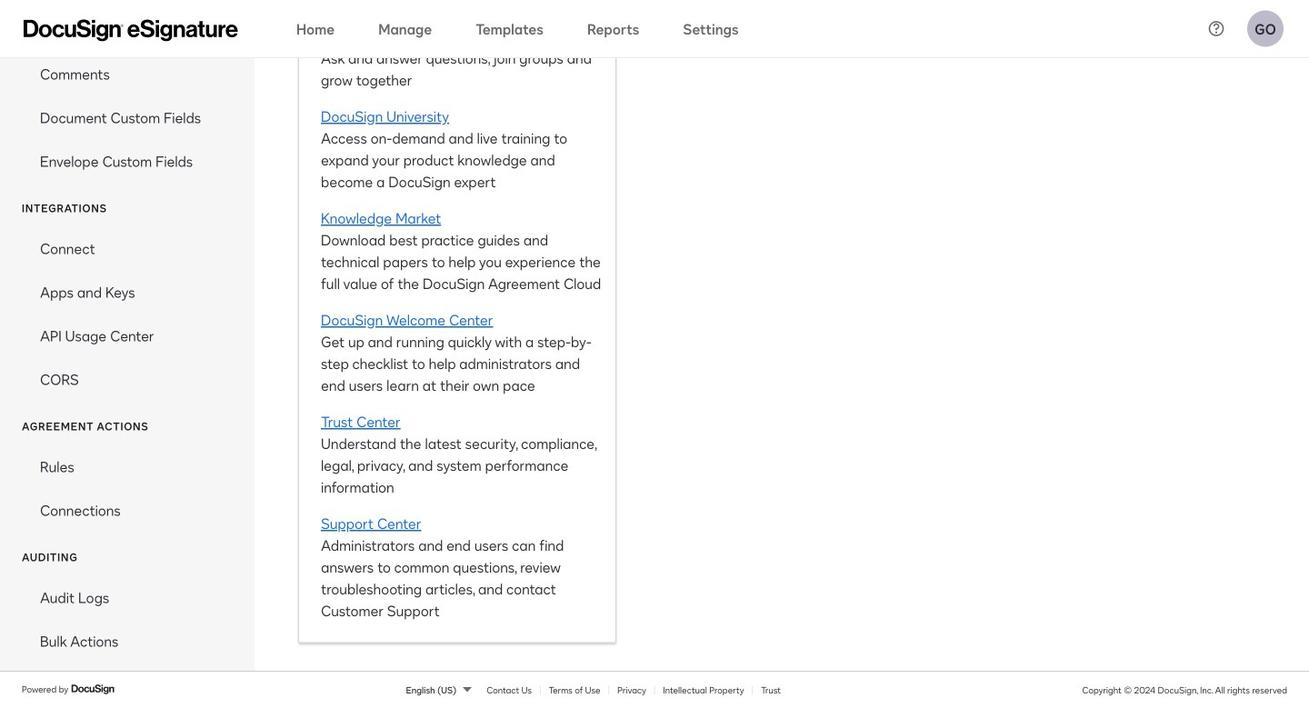 Task type: describe. For each thing, give the bounding box(es) containing it.
docusign admin image
[[24, 20, 238, 41]]

integrations element
[[0, 227, 255, 401]]



Task type: locate. For each thing, give the bounding box(es) containing it.
agreement actions element
[[0, 445, 255, 532]]

docusign image
[[71, 683, 117, 697]]

auditing element
[[0, 576, 255, 663]]

signing and sending element
[[0, 0, 255, 183]]



Task type: vqa. For each thing, say whether or not it's contained in the screenshot.
docusign admin "image" on the top
yes



